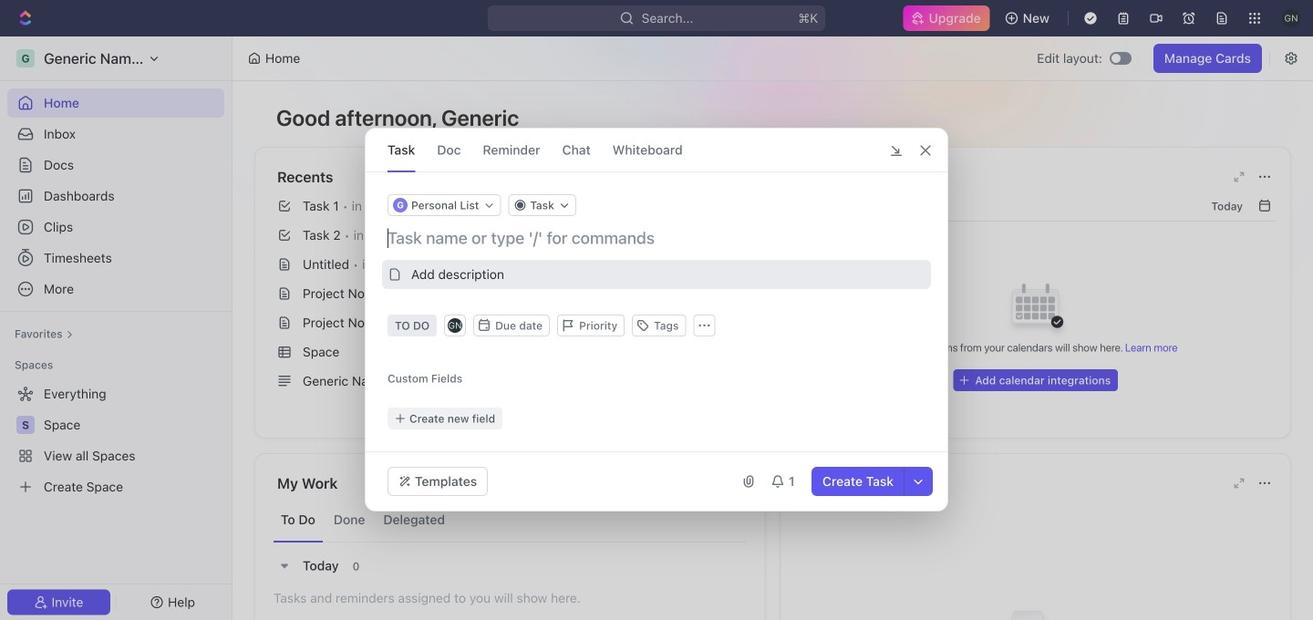 Task type: describe. For each thing, give the bounding box(es) containing it.
sidebar navigation
[[0, 36, 233, 620]]



Task type: vqa. For each thing, say whether or not it's contained in the screenshot.
row
no



Task type: locate. For each thing, give the bounding box(es) containing it.
tab list
[[274, 498, 747, 543]]

Task name or type '/' for commands text field
[[388, 227, 930, 249]]

dialog
[[365, 128, 949, 512]]

tree
[[7, 380, 224, 502]]

tree inside sidebar navigation
[[7, 380, 224, 502]]



